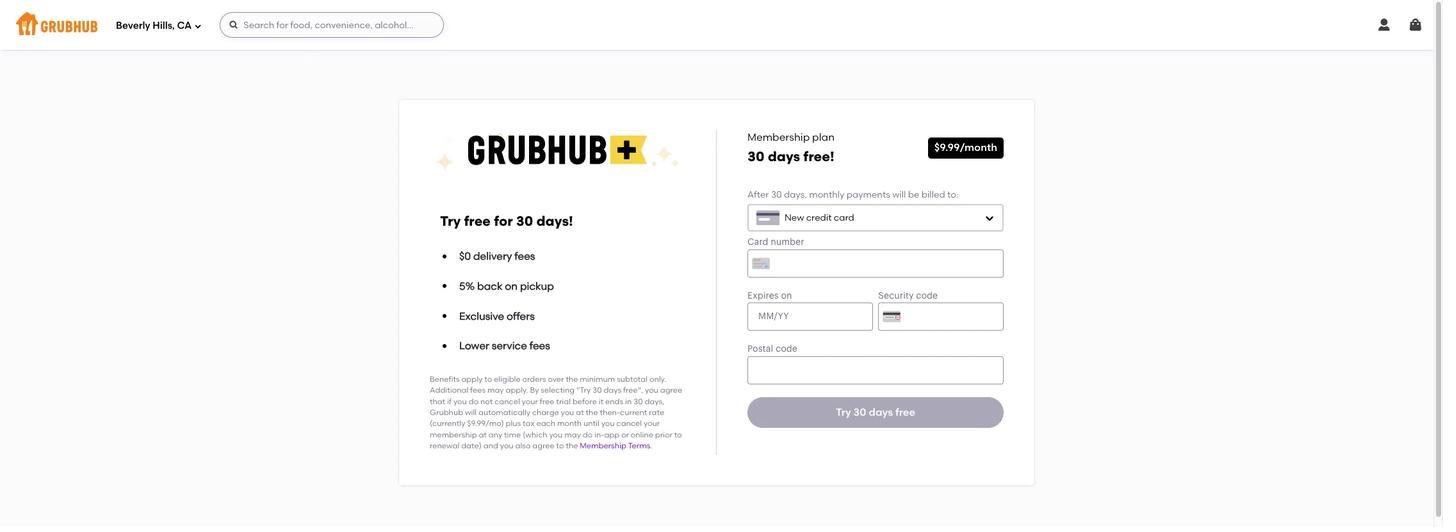 Task type: vqa. For each thing, say whether or not it's contained in the screenshot.
THE BEFORE
yes



Task type: locate. For each thing, give the bounding box(es) containing it.
service
[[492, 340, 527, 353]]

payments
[[847, 190, 890, 201]]

(currently
[[430, 420, 465, 429]]

days, up rate
[[645, 398, 664, 407]]

0 horizontal spatial days
[[604, 386, 622, 395]]

0 vertical spatial free
[[464, 214, 491, 230]]

0 horizontal spatial do
[[469, 398, 479, 407]]

2 horizontal spatial free
[[896, 407, 916, 419]]

at down before
[[576, 409, 584, 418]]

0 horizontal spatial will
[[465, 409, 477, 418]]

1 horizontal spatial try
[[836, 407, 851, 419]]

1 horizontal spatial membership
[[748, 132, 810, 144]]

membership logo image
[[436, 131, 680, 172]]

membership inside membership plan 30 days free!
[[748, 132, 810, 144]]

free
[[464, 214, 491, 230], [540, 398, 554, 407], [896, 407, 916, 419]]

1 vertical spatial your
[[644, 420, 660, 429]]

grubhub
[[430, 409, 463, 418]]

fees
[[515, 251, 535, 263], [530, 340, 550, 353], [470, 386, 486, 395]]

0 vertical spatial at
[[576, 409, 584, 418]]

2 vertical spatial to
[[556, 442, 564, 451]]

0 horizontal spatial free
[[464, 214, 491, 230]]

0 vertical spatial days
[[768, 149, 800, 165]]

try inside button
[[836, 407, 851, 419]]

fees inside benefits apply to eligible orders over the minimum subtotal only. additional fees may apply. by selecting "try 30 days free", you agree that if you do not cancel your free trial before it ends in 30 days, grubhub will automatically charge you at the then-current rate (currently $9.99/mo) plus tax each month until you cancel your membership at any time (which you may do in-app or online prior to renewal date) and you also agree to the
[[470, 386, 486, 395]]

billed
[[922, 190, 945, 201]]

you right if
[[454, 398, 467, 407]]

lower service fees
[[459, 340, 550, 353]]

will up $9.99/mo)
[[465, 409, 477, 418]]

your down 'by'
[[522, 398, 538, 407]]

1 vertical spatial days,
[[645, 398, 664, 407]]

may down month
[[565, 431, 581, 440]]

1 horizontal spatial svg image
[[985, 213, 995, 223]]

membership
[[748, 132, 810, 144], [580, 442, 626, 451]]

days,
[[784, 190, 807, 201], [645, 398, 664, 407]]

1 horizontal spatial cancel
[[617, 420, 642, 429]]

may
[[488, 386, 504, 395], [565, 431, 581, 440]]

credit
[[806, 212, 832, 223]]

days, inside benefits apply to eligible orders over the minimum subtotal only. additional fees may apply. by selecting "try 30 days free", you agree that if you do not cancel your free trial before it ends in 30 days, grubhub will automatically charge you at the then-current rate (currently $9.99/mo) plus tax each month until you cancel your membership at any time (which you may do in-app or online prior to renewal date) and you also agree to the
[[645, 398, 664, 407]]

membership up free!
[[748, 132, 810, 144]]

time
[[504, 431, 521, 440]]

try
[[440, 214, 461, 230], [836, 407, 851, 419]]

0 horizontal spatial agree
[[533, 442, 555, 451]]

svg image
[[1377, 17, 1392, 33], [1408, 17, 1424, 33], [229, 20, 239, 30]]

1 horizontal spatial days
[[768, 149, 800, 165]]

1 vertical spatial membership
[[580, 442, 626, 451]]

the up the "until"
[[586, 409, 598, 418]]

it
[[599, 398, 604, 407]]

beverly hills, ca
[[116, 20, 192, 31]]

days, up the new
[[784, 190, 807, 201]]

agree
[[660, 386, 682, 395], [533, 442, 555, 451]]

1 vertical spatial may
[[565, 431, 581, 440]]

exclusive
[[459, 310, 504, 323]]

tax
[[523, 420, 535, 429]]

the down month
[[566, 442, 578, 451]]

0 horizontal spatial membership
[[580, 442, 626, 451]]

month
[[557, 420, 582, 429]]

any
[[489, 431, 502, 440]]

free inside "try 30 days free" button
[[896, 407, 916, 419]]

0 vertical spatial to
[[484, 375, 492, 384]]

1 vertical spatial at
[[479, 431, 487, 440]]

do left not
[[469, 398, 479, 407]]

back
[[477, 281, 503, 293]]

to
[[484, 375, 492, 384], [674, 431, 682, 440], [556, 442, 564, 451]]

0 vertical spatial cancel
[[495, 398, 520, 407]]

fees for lower service fees
[[530, 340, 550, 353]]

at down $9.99/mo)
[[479, 431, 487, 440]]

agree down only.
[[660, 386, 682, 395]]

1 vertical spatial free
[[540, 398, 554, 407]]

2 horizontal spatial days
[[869, 407, 893, 419]]

cancel
[[495, 398, 520, 407], [617, 420, 642, 429]]

your
[[522, 398, 538, 407], [644, 420, 660, 429]]

selecting
[[541, 386, 575, 395]]

orders
[[522, 375, 546, 384]]

svg image
[[194, 22, 202, 30], [985, 213, 995, 223]]

each
[[537, 420, 555, 429]]

lower
[[459, 340, 489, 353]]

1 horizontal spatial do
[[583, 431, 593, 440]]

days!
[[537, 214, 573, 230]]

0 vertical spatial your
[[522, 398, 538, 407]]

also
[[515, 442, 531, 451]]

additional
[[430, 386, 468, 395]]

0 horizontal spatial try
[[440, 214, 461, 230]]

2 vertical spatial free
[[896, 407, 916, 419]]

agree down (which
[[533, 442, 555, 451]]

1 vertical spatial days
[[604, 386, 622, 395]]

2 vertical spatial the
[[566, 442, 578, 451]]

days inside button
[[869, 407, 893, 419]]

will inside benefits apply to eligible orders over the minimum subtotal only. additional fees may apply. by selecting "try 30 days free", you agree that if you do not cancel your free trial before it ends in 30 days, grubhub will automatically charge you at the then-current rate (currently $9.99/mo) plus tax each month until you cancel your membership at any time (which you may do in-app or online prior to renewal date) and you also agree to the
[[465, 409, 477, 418]]

2 vertical spatial days
[[869, 407, 893, 419]]

subtotal
[[617, 375, 648, 384]]

your down rate
[[644, 420, 660, 429]]

fees for $0 delivery fees
[[515, 251, 535, 263]]

free",
[[623, 386, 643, 395]]

membership plan 30 days free!
[[748, 132, 835, 165]]

1 horizontal spatial to
[[556, 442, 564, 451]]

or
[[621, 431, 629, 440]]

1 vertical spatial will
[[465, 409, 477, 418]]

membership for 30
[[748, 132, 810, 144]]

1 horizontal spatial agree
[[660, 386, 682, 395]]

0 vertical spatial try
[[440, 214, 461, 230]]

cancel up or
[[617, 420, 642, 429]]

automatically
[[479, 409, 531, 418]]

fees right service
[[530, 340, 550, 353]]

will
[[893, 190, 906, 201], [465, 409, 477, 418]]

the
[[566, 375, 578, 384], [586, 409, 598, 418], [566, 442, 578, 451]]

0 vertical spatial membership
[[748, 132, 810, 144]]

"try
[[577, 386, 591, 395]]

30
[[748, 149, 765, 165], [771, 190, 782, 201], [516, 214, 533, 230], [593, 386, 602, 395], [634, 398, 643, 407], [854, 407, 866, 419]]

and
[[484, 442, 498, 451]]

1 vertical spatial to
[[674, 431, 682, 440]]

new credit card
[[785, 212, 854, 223]]

eligible
[[494, 375, 521, 384]]

0 horizontal spatial at
[[479, 431, 487, 440]]

in
[[625, 398, 632, 407]]

(which
[[523, 431, 548, 440]]

to down month
[[556, 442, 564, 451]]

will left be
[[893, 190, 906, 201]]

delivery
[[473, 251, 512, 263]]

1 horizontal spatial may
[[565, 431, 581, 440]]

1 vertical spatial do
[[583, 431, 593, 440]]

to right prior at the left bottom
[[674, 431, 682, 440]]

until
[[584, 420, 600, 429]]

2 horizontal spatial to
[[674, 431, 682, 440]]

0 horizontal spatial cancel
[[495, 398, 520, 407]]

do
[[469, 398, 479, 407], [583, 431, 593, 440]]

0 vertical spatial svg image
[[194, 22, 202, 30]]

days
[[768, 149, 800, 165], [604, 386, 622, 395], [869, 407, 893, 419]]

$9.99/month
[[935, 142, 998, 154]]

0 horizontal spatial to
[[484, 375, 492, 384]]

fees down apply
[[470, 386, 486, 395]]

you
[[645, 386, 659, 395], [454, 398, 467, 407], [561, 409, 574, 418], [601, 420, 615, 429], [549, 431, 563, 440], [500, 442, 514, 451]]

do left in-
[[583, 431, 593, 440]]

0 vertical spatial do
[[469, 398, 479, 407]]

0 vertical spatial days,
[[784, 190, 807, 201]]

0 horizontal spatial your
[[522, 398, 538, 407]]

1 vertical spatial cancel
[[617, 420, 642, 429]]

0 horizontal spatial days,
[[645, 398, 664, 407]]

offers
[[507, 310, 535, 323]]

to right apply
[[484, 375, 492, 384]]

2 vertical spatial fees
[[470, 386, 486, 395]]

0 vertical spatial may
[[488, 386, 504, 395]]

the right over
[[566, 375, 578, 384]]

membership for .
[[580, 442, 626, 451]]

you down only.
[[645, 386, 659, 395]]

0 horizontal spatial svg image
[[194, 22, 202, 30]]

try for try free for 30 days!
[[440, 214, 461, 230]]

fees right delivery
[[515, 251, 535, 263]]

pickup
[[520, 281, 554, 293]]

cancel up automatically
[[495, 398, 520, 407]]

by
[[530, 386, 539, 395]]

at
[[576, 409, 584, 418], [479, 431, 487, 440]]

1 vertical spatial fees
[[530, 340, 550, 353]]

after 30 days, monthly payments will be billed to:
[[748, 190, 959, 201]]

plus
[[506, 420, 521, 429]]

1 horizontal spatial free
[[540, 398, 554, 407]]

0 vertical spatial fees
[[515, 251, 535, 263]]

1 vertical spatial try
[[836, 407, 851, 419]]

$0
[[459, 251, 471, 263]]

0 vertical spatial will
[[893, 190, 906, 201]]

1 horizontal spatial days,
[[784, 190, 807, 201]]

may up not
[[488, 386, 504, 395]]

membership down in-
[[580, 442, 626, 451]]



Task type: describe. For each thing, give the bounding box(es) containing it.
0 vertical spatial agree
[[660, 386, 682, 395]]

only.
[[650, 375, 666, 384]]

on
[[505, 281, 518, 293]]

0 horizontal spatial svg image
[[229, 20, 239, 30]]

date)
[[461, 442, 482, 451]]

membership terms .
[[580, 442, 652, 451]]

ends
[[605, 398, 623, 407]]

1 vertical spatial svg image
[[985, 213, 995, 223]]

you down then-
[[601, 420, 615, 429]]

to:
[[948, 190, 959, 201]]

1 horizontal spatial svg image
[[1377, 17, 1392, 33]]

then-
[[600, 409, 620, 418]]

membership terms link
[[580, 442, 650, 451]]

.
[[650, 442, 652, 451]]

terms
[[628, 442, 650, 451]]

renewal
[[430, 442, 460, 451]]

apply.
[[506, 386, 528, 395]]

that
[[430, 398, 445, 407]]

5% back on pickup
[[459, 281, 554, 293]]

apply
[[462, 375, 483, 384]]

svg image inside main navigation navigation
[[194, 22, 202, 30]]

you up month
[[561, 409, 574, 418]]

free inside benefits apply to eligible orders over the minimum subtotal only. additional fees may apply. by selecting "try 30 days free", you agree that if you do not cancel your free trial before it ends in 30 days, grubhub will automatically charge you at the then-current rate (currently $9.99/mo) plus tax each month until you cancel your membership at any time (which you may do in-app or online prior to renewal date) and you also agree to the
[[540, 398, 554, 407]]

rate
[[649, 409, 664, 418]]

ca
[[177, 20, 192, 31]]

card
[[834, 212, 854, 223]]

try free for 30 days!
[[440, 214, 573, 230]]

online
[[631, 431, 653, 440]]

benefits apply to eligible orders over the minimum subtotal only. additional fees may apply. by selecting "try 30 days free", you agree that if you do not cancel your free trial before it ends in 30 days, grubhub will automatically charge you at the then-current rate (currently $9.99/mo) plus tax each month until you cancel your membership at any time (which you may do in-app or online prior to renewal date) and you also agree to the
[[430, 375, 682, 451]]

before
[[573, 398, 597, 407]]

membership
[[430, 431, 477, 440]]

1 vertical spatial the
[[586, 409, 598, 418]]

free!
[[804, 149, 835, 165]]

1 horizontal spatial your
[[644, 420, 660, 429]]

new
[[785, 212, 804, 223]]

days inside benefits apply to eligible orders over the minimum subtotal only. additional fees may apply. by selecting "try 30 days free", you agree that if you do not cancel your free trial before it ends in 30 days, grubhub will automatically charge you at the then-current rate (currently $9.99/mo) plus tax each month until you cancel your membership at any time (which you may do in-app or online prior to renewal date) and you also agree to the
[[604, 386, 622, 395]]

days inside membership plan 30 days free!
[[768, 149, 800, 165]]

2 horizontal spatial svg image
[[1408, 17, 1424, 33]]

0 vertical spatial the
[[566, 375, 578, 384]]

exclusive offers
[[459, 310, 535, 323]]

plan
[[812, 132, 835, 144]]

prior
[[655, 431, 673, 440]]

after
[[748, 190, 769, 201]]

30 inside button
[[854, 407, 866, 419]]

try 30 days free button
[[748, 398, 1004, 429]]

be
[[908, 190, 920, 201]]

monthly
[[809, 190, 845, 201]]

5%
[[459, 281, 475, 293]]

for
[[494, 214, 513, 230]]

main navigation navigation
[[0, 0, 1434, 50]]

you down each
[[549, 431, 563, 440]]

beverly
[[116, 20, 150, 31]]

benefits
[[430, 375, 460, 384]]

0 horizontal spatial may
[[488, 386, 504, 395]]

1 horizontal spatial at
[[576, 409, 584, 418]]

Search for food, convenience, alcohol... search field
[[220, 12, 444, 38]]

try 30 days free
[[836, 407, 916, 419]]

current
[[620, 409, 647, 418]]

$9.99/mo)
[[467, 420, 504, 429]]

minimum
[[580, 375, 615, 384]]

1 vertical spatial agree
[[533, 442, 555, 451]]

over
[[548, 375, 564, 384]]

$0 delivery fees
[[459, 251, 535, 263]]

1 horizontal spatial will
[[893, 190, 906, 201]]

you down time
[[500, 442, 514, 451]]

trial
[[556, 398, 571, 407]]

app
[[604, 431, 620, 440]]

if
[[447, 398, 452, 407]]

in-
[[595, 431, 604, 440]]

30 inside membership plan 30 days free!
[[748, 149, 765, 165]]

charge
[[532, 409, 559, 418]]

try for try 30 days free
[[836, 407, 851, 419]]

hills,
[[153, 20, 175, 31]]

not
[[480, 398, 493, 407]]



